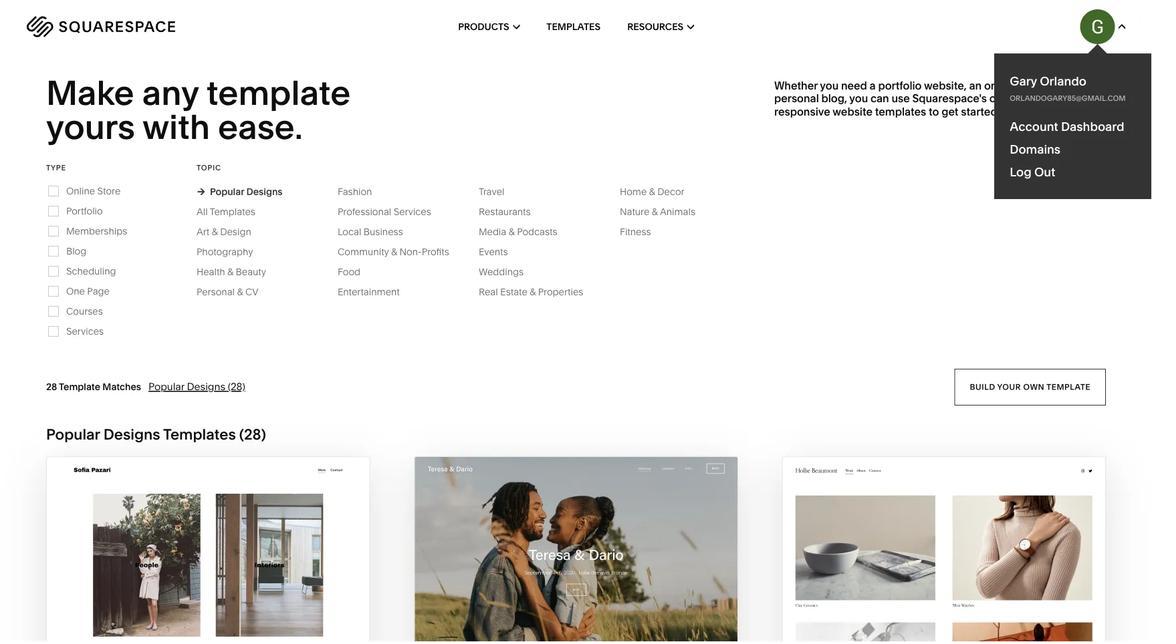 Task type: locate. For each thing, give the bounding box(es) containing it.
nature & animals
[[620, 206, 695, 218]]

1 horizontal spatial you
[[849, 92, 868, 105]]

services down courses
[[66, 326, 104, 337]]

scheduling
[[66, 266, 116, 277]]

whether
[[774, 79, 818, 92]]

you
[[820, 79, 839, 92], [849, 92, 868, 105]]

restaurants
[[479, 206, 531, 218]]

popular designs
[[210, 186, 283, 197]]

home & decor
[[620, 186, 684, 197]]

store
[[97, 185, 121, 197]]

professional services link
[[338, 206, 445, 218]]

0 horizontal spatial template
[[207, 72, 351, 114]]

1 a from the left
[[870, 79, 876, 92]]

templates link
[[546, 0, 601, 53]]

dario image
[[415, 457, 737, 643]]

popular designs templates ( 28 )
[[46, 425, 266, 444]]

website
[[833, 105, 873, 118]]

0 vertical spatial services
[[394, 206, 431, 218]]

non-
[[400, 246, 422, 258]]

fitness link
[[620, 226, 664, 238]]

cv
[[245, 286, 258, 298]]

0 horizontal spatial 28
[[46, 381, 57, 393]]

designs left (28)
[[187, 381, 225, 393]]

popular up all templates
[[210, 186, 244, 197]]

0 horizontal spatial popular
[[46, 425, 100, 444]]

& right nature
[[652, 206, 658, 218]]

community & non-profits link
[[338, 246, 463, 258]]

any
[[142, 72, 199, 114]]

2 horizontal spatial designs
[[246, 186, 283, 197]]

all
[[197, 206, 208, 218]]

1 vertical spatial designs
[[187, 381, 225, 393]]

pazari image
[[47, 457, 369, 643]]

0 horizontal spatial designs
[[103, 425, 160, 444]]

squarespace logo image
[[27, 16, 175, 37]]

0 vertical spatial popular
[[210, 186, 244, 197]]

type
[[46, 163, 66, 172]]

memberships
[[66, 226, 127, 237]]

template
[[59, 381, 100, 393]]

all templates link
[[197, 206, 269, 218]]

designs down matches
[[103, 425, 160, 444]]

photography link
[[197, 246, 266, 258]]

food link
[[338, 266, 374, 278]]

nature
[[620, 206, 649, 218]]

online
[[984, 79, 1016, 92]]

professional
[[338, 206, 391, 218]]

2 vertical spatial popular
[[46, 425, 100, 444]]

professional services
[[338, 206, 431, 218]]

& right health on the left of page
[[227, 266, 233, 278]]

& right 'media'
[[509, 226, 515, 238]]

)
[[261, 425, 266, 444]]

a
[[870, 79, 876, 92], [1062, 79, 1068, 92]]

media & podcasts link
[[479, 226, 571, 238]]

a right need
[[870, 79, 876, 92]]

0 vertical spatial designs
[[246, 186, 283, 197]]

0 horizontal spatial you
[[820, 79, 839, 92]]

designs up 'all templates' link
[[246, 186, 283, 197]]

2 horizontal spatial popular
[[210, 186, 244, 197]]

& left cv
[[237, 286, 243, 298]]

health & beauty
[[197, 266, 266, 278]]

1 horizontal spatial a
[[1062, 79, 1068, 92]]

design
[[220, 226, 251, 238]]

popular right matches
[[148, 381, 184, 393]]

blog
[[66, 246, 86, 257]]

estate
[[500, 286, 527, 298]]

1 horizontal spatial popular
[[148, 381, 184, 393]]

you left need
[[820, 79, 839, 92]]

designs
[[246, 186, 283, 197], [187, 381, 225, 393], [103, 425, 160, 444]]

templates
[[875, 105, 926, 118]]

own
[[1023, 382, 1045, 392]]

beaumont image
[[783, 457, 1105, 643]]

start with pazari image
[[265, 640, 279, 643]]

2 vertical spatial designs
[[103, 425, 160, 444]]

or
[[1049, 79, 1060, 92]]

1 vertical spatial template
[[1047, 382, 1091, 392]]

& for beauty
[[227, 266, 233, 278]]

templates
[[546, 21, 601, 32], [210, 206, 255, 218], [163, 425, 236, 444]]

1 vertical spatial popular
[[148, 381, 184, 393]]

account dashboard
[[1010, 119, 1124, 134]]

28 left template
[[46, 381, 57, 393]]

home & decor link
[[620, 186, 698, 197]]

& right home at the right of the page
[[649, 186, 655, 197]]

profits
[[422, 246, 449, 258]]

resources
[[627, 21, 683, 32]]

1 vertical spatial services
[[66, 326, 104, 337]]

services
[[394, 206, 431, 218], [66, 326, 104, 337]]

page
[[87, 286, 110, 297]]

one page
[[66, 286, 110, 297]]

28
[[46, 381, 57, 393], [244, 425, 261, 444]]

pazari element
[[47, 457, 369, 643]]

entertainment
[[338, 286, 400, 298]]

(28)
[[228, 381, 245, 393]]

popular
[[210, 186, 244, 197], [148, 381, 184, 393], [46, 425, 100, 444]]

all templates
[[197, 206, 255, 218]]

& right art
[[212, 226, 218, 238]]

art
[[197, 226, 209, 238]]

1 horizontal spatial template
[[1047, 382, 1091, 392]]

an
[[969, 79, 982, 92]]

0 horizontal spatial services
[[66, 326, 104, 337]]

a right or
[[1062, 79, 1068, 92]]

popular down template
[[46, 425, 100, 444]]

fashion link
[[338, 186, 385, 197]]

food
[[338, 266, 360, 278]]

0 vertical spatial template
[[207, 72, 351, 114]]

& left non-
[[391, 246, 397, 258]]

popular designs link
[[197, 186, 283, 197]]

account
[[1010, 119, 1058, 134]]

28 down (28)
[[244, 425, 261, 444]]

started.
[[961, 105, 1000, 118]]

domains
[[1010, 142, 1061, 156]]

1 vertical spatial 28
[[244, 425, 261, 444]]

local business
[[338, 226, 403, 238]]

& for cv
[[237, 286, 243, 298]]

popular for popular designs templates ( 28 )
[[46, 425, 100, 444]]

2 a from the left
[[1062, 79, 1068, 92]]

0 vertical spatial templates
[[546, 21, 601, 32]]

weddings
[[479, 266, 524, 278]]

1 horizontal spatial designs
[[187, 381, 225, 393]]

template inside button
[[1047, 382, 1091, 392]]

website,
[[924, 79, 967, 92]]

services up business
[[394, 206, 431, 218]]

designs for popular designs
[[246, 186, 283, 197]]

& for design
[[212, 226, 218, 238]]

0 vertical spatial 28
[[46, 381, 57, 393]]

0 horizontal spatial a
[[870, 79, 876, 92]]

you left can
[[849, 92, 868, 105]]

art & design link
[[197, 226, 265, 238]]

make
[[46, 72, 134, 114]]

28 template matches
[[46, 381, 141, 393]]

my
[[1044, 160, 1057, 170]]

local business link
[[338, 226, 416, 238]]



Task type: describe. For each thing, give the bounding box(es) containing it.
2 vertical spatial templates
[[163, 425, 236, 444]]

products button
[[458, 0, 520, 53]]

& for decor
[[649, 186, 655, 197]]

designs for popular designs templates ( 28 )
[[103, 425, 160, 444]]

real
[[479, 286, 498, 298]]

customizable
[[989, 92, 1058, 105]]

nature & animals link
[[620, 206, 709, 218]]

personal
[[774, 92, 819, 105]]

beaumont element
[[783, 457, 1105, 643]]

log out link
[[1010, 164, 1055, 179]]

favorites
[[1060, 160, 1106, 170]]

build
[[970, 382, 995, 392]]

courses
[[66, 306, 103, 317]]

events link
[[479, 246, 521, 258]]

local
[[338, 226, 361, 238]]

account dashboard link
[[1010, 119, 1137, 134]]

portfolio
[[66, 205, 103, 217]]

build your own template
[[970, 382, 1091, 392]]

blog,
[[821, 92, 847, 105]]

restaurants link
[[479, 206, 544, 218]]

personal
[[197, 286, 235, 298]]

gary orlando orlandogary85@gmail.com
[[1010, 74, 1126, 103]]

get
[[942, 105, 958, 118]]

travel
[[479, 186, 504, 197]]

health
[[197, 266, 225, 278]]

can
[[871, 92, 889, 105]]

out
[[1034, 164, 1055, 179]]

your
[[997, 382, 1021, 392]]

entertainment link
[[338, 286, 413, 298]]

log
[[1010, 164, 1032, 179]]

responsive
[[774, 105, 830, 118]]

animals
[[660, 206, 695, 218]]

(
[[239, 425, 244, 444]]

topic
[[197, 163, 221, 172]]

beauty
[[236, 266, 266, 278]]

with
[[142, 106, 210, 147]]

popular for popular designs (28)
[[148, 381, 184, 393]]

use
[[892, 92, 910, 105]]

resources button
[[627, 0, 694, 53]]

podcasts
[[517, 226, 557, 238]]

& for animals
[[652, 206, 658, 218]]

store,
[[1018, 79, 1047, 92]]

decor
[[657, 186, 684, 197]]

1 horizontal spatial services
[[394, 206, 431, 218]]

personal & cv link
[[197, 286, 272, 298]]

business
[[364, 226, 403, 238]]

domains link
[[1010, 142, 1137, 156]]

portfolio
[[878, 79, 922, 92]]

home
[[620, 186, 647, 197]]

1 horizontal spatial 28
[[244, 425, 261, 444]]

events
[[479, 246, 508, 258]]

travel link
[[479, 186, 518, 197]]

& for non-
[[391, 246, 397, 258]]

art & design
[[197, 226, 251, 238]]

products
[[458, 21, 509, 32]]

& for podcasts
[[509, 226, 515, 238]]

online
[[66, 185, 95, 197]]

properties
[[538, 286, 583, 298]]

to
[[929, 105, 939, 118]]

popular designs (28)
[[148, 381, 245, 393]]

community
[[338, 246, 389, 258]]

community & non-profits
[[338, 246, 449, 258]]

gary
[[1010, 74, 1037, 88]]

popular designs (28) link
[[148, 381, 245, 393]]

one
[[66, 286, 85, 297]]

designs for popular designs (28)
[[187, 381, 225, 393]]

personal & cv
[[197, 286, 258, 298]]

ease.
[[218, 106, 303, 147]]

fashion
[[338, 186, 372, 197]]

whether you need a portfolio website, an online store, or a personal blog, you can use squarespace's customizable and responsive website templates to get started.
[[774, 79, 1079, 118]]

health & beauty link
[[197, 266, 280, 278]]

fitness
[[620, 226, 651, 238]]

photography
[[197, 246, 253, 258]]

template inside make any template yours with ease.
[[207, 72, 351, 114]]

log out
[[1010, 164, 1055, 179]]

& right estate
[[530, 286, 536, 298]]

yours
[[46, 106, 135, 147]]

popular for popular designs
[[210, 186, 244, 197]]

media & podcasts
[[479, 226, 557, 238]]

build your own template button
[[955, 369, 1106, 406]]

real estate & properties link
[[479, 286, 597, 298]]

dario element
[[415, 457, 737, 643]]

1 vertical spatial templates
[[210, 206, 255, 218]]

real estate & properties
[[479, 286, 583, 298]]

my favorites
[[1044, 160, 1106, 170]]



Task type: vqa. For each thing, say whether or not it's contained in the screenshot.
TECHNOLOGY radio
no



